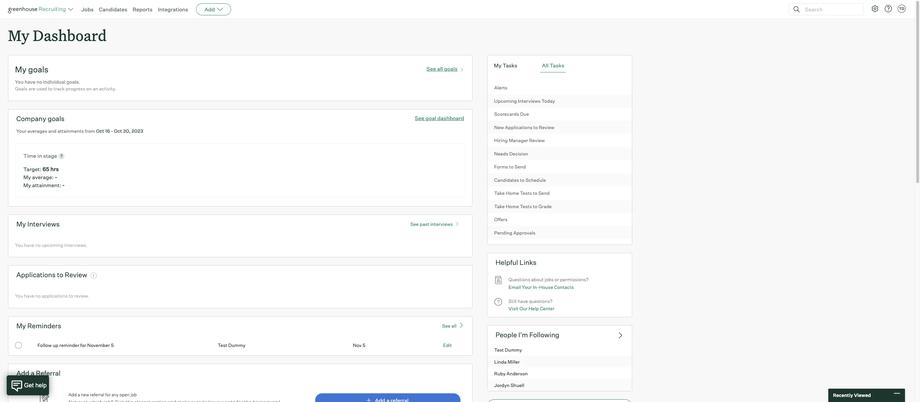 Task type: describe. For each thing, give the bounding box(es) containing it.
tab list containing my tasks
[[493, 59, 628, 72]]

helpful links
[[496, 258, 537, 267]]

my for dashboard
[[8, 25, 29, 45]]

my for interviews
[[16, 220, 26, 228]]

ruby anderson
[[495, 371, 528, 376]]

see for my reminders
[[442, 323, 451, 329]]

a for referral
[[31, 369, 34, 377]]

track
[[54, 86, 65, 91]]

activity.
[[99, 86, 116, 91]]

viewed
[[855, 392, 871, 398]]

pending approvals link
[[488, 226, 632, 239]]

0 horizontal spatial applications
[[16, 271, 56, 279]]

visit our help center link
[[509, 305, 555, 313]]

to down schedule
[[533, 190, 538, 196]]

1 vertical spatial -
[[55, 174, 57, 180]]

see for company goals
[[415, 115, 425, 122]]

dummy inside test dummy link
[[505, 347, 522, 353]]

review for hiring manager review
[[529, 138, 545, 143]]

see all link
[[442, 322, 464, 329]]

alerts
[[495, 85, 508, 90]]

jobs
[[81, 6, 94, 13]]

td button
[[897, 3, 908, 14]]

upcoming
[[42, 242, 63, 248]]

you for you have no upcoming interviews.
[[15, 242, 23, 248]]

goals.
[[66, 79, 80, 85]]

Search text field
[[804, 5, 858, 14]]

you for you have no applications to review.
[[15, 293, 23, 299]]

are
[[28, 86, 35, 91]]

to right 'forms'
[[509, 164, 514, 170]]

0 horizontal spatial your
[[16, 128, 26, 134]]

scorecards due
[[495, 111, 529, 117]]

nov 5
[[353, 342, 366, 348]]

forms to send link
[[488, 160, 632, 173]]

review.
[[74, 293, 89, 299]]

questions about jobs or permissions? email your in-house contacts
[[509, 277, 589, 290]]

upcoming interviews today
[[495, 98, 555, 104]]

home for take home tests to send
[[506, 190, 519, 196]]

helpful
[[496, 258, 518, 267]]

1 horizontal spatial for
[[105, 392, 111, 397]]

0 horizontal spatial test dummy link
[[218, 342, 246, 348]]

1 5 from the left
[[111, 342, 114, 348]]

have for applications
[[24, 293, 34, 299]]

16
[[105, 128, 110, 134]]

my for reminders
[[16, 322, 26, 330]]

see all
[[442, 323, 457, 329]]

take for take home tests to grade
[[495, 203, 505, 209]]

nov
[[353, 342, 362, 348]]

recently viewed
[[834, 392, 871, 398]]

to left grade
[[533, 203, 538, 209]]

take home tests to send
[[495, 190, 550, 196]]

job
[[131, 392, 137, 397]]

0 vertical spatial review
[[539, 124, 555, 130]]

add for add a referral
[[16, 369, 29, 377]]

people i'm following link
[[488, 325, 633, 344]]

follow
[[38, 342, 52, 348]]

time in
[[23, 152, 43, 159]]

an
[[93, 86, 98, 91]]

new applications to review link
[[488, 121, 632, 134]]

hiring manager review link
[[488, 134, 632, 147]]

interviews
[[431, 221, 453, 227]]

manager
[[509, 138, 528, 143]]

all for my goals
[[437, 65, 443, 72]]

company
[[16, 115, 46, 123]]

offers link
[[488, 213, 632, 226]]

jordyn shuell link
[[488, 379, 632, 391]]

up
[[53, 342, 58, 348]]

alerts link
[[488, 81, 632, 94]]

2 oct from the left
[[114, 128, 122, 134]]

my tasks button
[[493, 59, 519, 72]]

interviews.
[[64, 242, 88, 248]]

tasks for my tasks
[[503, 62, 518, 69]]

goals inside see all goals link
[[444, 65, 458, 72]]

still have questions? visit our help center
[[509, 298, 555, 311]]

grade
[[539, 203, 552, 209]]

to up hiring manager review
[[534, 124, 538, 130]]

averages
[[27, 128, 47, 134]]

goals for my goals
[[28, 64, 48, 74]]

have for visit
[[518, 298, 528, 304]]

today
[[542, 98, 555, 104]]

no for upcoming
[[35, 242, 41, 248]]

in
[[37, 152, 42, 159]]

1 horizontal spatial test
[[495, 347, 504, 353]]

add for add
[[205, 6, 215, 13]]

tests for send
[[520, 190, 532, 196]]

target:
[[23, 166, 41, 172]]

all
[[542, 62, 549, 69]]

miller
[[508, 359, 520, 365]]

td
[[900, 6, 905, 11]]

referral
[[36, 369, 61, 377]]

see goal dashboard link
[[415, 115, 464, 122]]

attainments
[[58, 128, 84, 134]]

anderson
[[507, 371, 528, 376]]

or
[[555, 277, 559, 282]]

you have no individual goals. goals are used to track progress on an activity.
[[15, 79, 116, 91]]

jordyn
[[495, 382, 510, 388]]

send inside forms to send link
[[515, 164, 526, 170]]

my for tasks
[[494, 62, 502, 69]]

contacts
[[555, 284, 574, 290]]

from
[[85, 128, 95, 134]]

0 horizontal spatial dummy
[[228, 342, 246, 348]]

links
[[520, 258, 537, 267]]

my goals
[[15, 64, 48, 74]]

your inside questions about jobs or permissions? email your in-house contacts
[[522, 284, 532, 290]]

average:
[[32, 174, 54, 180]]

to inside "you have no individual goals. goals are used to track progress on an activity."
[[48, 86, 53, 91]]

greenhouse recruiting image
[[8, 5, 68, 13]]

to left review.
[[69, 293, 73, 299]]

no for individual
[[36, 79, 42, 85]]

integrations
[[158, 6, 188, 13]]

review for applications to review
[[65, 271, 87, 279]]

goal
[[426, 115, 436, 122]]

my tasks
[[494, 62, 518, 69]]

edit link
[[443, 342, 452, 348]]

new applications to review
[[495, 124, 555, 130]]

see past interviews link
[[407, 218, 464, 227]]

about
[[532, 277, 544, 282]]

dashboard
[[438, 115, 464, 122]]

see all goals link
[[427, 64, 466, 72]]

referral
[[90, 392, 104, 397]]

1 horizontal spatial test dummy link
[[488, 344, 632, 356]]

you for you have no individual goals. goals are used to track progress on an activity.
[[15, 79, 24, 85]]

past
[[420, 221, 430, 227]]

pending approvals
[[495, 230, 536, 235]]

target: 65 hrs my average: - my attainment: -
[[23, 166, 65, 188]]

approvals
[[514, 230, 536, 235]]

2 5 from the left
[[363, 342, 366, 348]]

home for take home tests to grade
[[506, 203, 519, 209]]

0 horizontal spatial for
[[80, 342, 86, 348]]

forms to send
[[495, 164, 526, 170]]



Task type: vqa. For each thing, say whether or not it's contained in the screenshot.
Exclude
no



Task type: locate. For each thing, give the bounding box(es) containing it.
1 vertical spatial interviews
[[27, 220, 60, 228]]

1 take from the top
[[495, 190, 505, 196]]

65
[[43, 166, 49, 172]]

0 horizontal spatial test
[[218, 342, 227, 348]]

have
[[25, 79, 35, 85], [24, 242, 34, 248], [24, 293, 34, 299], [518, 298, 528, 304]]

see inside see all goals link
[[427, 65, 436, 72]]

1 vertical spatial tests
[[520, 203, 532, 209]]

follow up reminder for november 5
[[38, 342, 114, 348]]

hiring manager review
[[495, 138, 545, 143]]

1 horizontal spatial oct
[[114, 128, 122, 134]]

tasks up alerts
[[503, 62, 518, 69]]

- right 16 at top left
[[111, 128, 113, 134]]

i'm
[[519, 331, 528, 339]]

goals
[[28, 64, 48, 74], [444, 65, 458, 72], [48, 115, 65, 123]]

1 vertical spatial for
[[105, 392, 111, 397]]

home down take home tests to send
[[506, 203, 519, 209]]

1 horizontal spatial a
[[78, 392, 80, 397]]

my reminders
[[16, 322, 61, 330]]

1 tests from the top
[[520, 190, 532, 196]]

jordyn shuell
[[495, 382, 525, 388]]

0 vertical spatial candidates
[[99, 6, 127, 13]]

to up take home tests to send
[[520, 177, 525, 183]]

needs
[[495, 151, 509, 156]]

0 horizontal spatial candidates
[[99, 6, 127, 13]]

see inside see past interviews link
[[411, 221, 419, 227]]

november
[[87, 342, 110, 348]]

tasks right all
[[550, 62, 565, 69]]

2 tasks from the left
[[550, 62, 565, 69]]

see for my interviews
[[411, 221, 419, 227]]

to down individual
[[48, 86, 53, 91]]

0 vertical spatial send
[[515, 164, 526, 170]]

0 horizontal spatial test dummy
[[218, 342, 246, 348]]

1 tasks from the left
[[503, 62, 518, 69]]

candidates link
[[99, 6, 127, 13]]

have for upcoming
[[24, 242, 34, 248]]

integrations link
[[158, 6, 188, 13]]

0 vertical spatial home
[[506, 190, 519, 196]]

interviews for upcoming
[[518, 98, 541, 104]]

add button
[[196, 3, 231, 15]]

applications to review
[[16, 271, 87, 279]]

30,
[[123, 128, 131, 134]]

hiring
[[495, 138, 508, 143]]

0 horizontal spatial send
[[515, 164, 526, 170]]

0 horizontal spatial oct
[[96, 128, 104, 134]]

candidates to schedule link
[[488, 173, 632, 187]]

tests inside take home tests to grade link
[[520, 203, 532, 209]]

0 vertical spatial applications
[[505, 124, 533, 130]]

1 horizontal spatial your
[[522, 284, 532, 290]]

have left applications on the left bottom
[[24, 293, 34, 299]]

applications up "you have no applications to review."
[[16, 271, 56, 279]]

1 vertical spatial applications
[[16, 271, 56, 279]]

candidates down forms to send
[[495, 177, 519, 183]]

a left referral
[[31, 369, 34, 377]]

1 vertical spatial add
[[16, 369, 29, 377]]

goals for company goals
[[48, 115, 65, 123]]

0 horizontal spatial -
[[55, 174, 57, 180]]

1 oct from the left
[[96, 128, 104, 134]]

0 vertical spatial you
[[15, 79, 24, 85]]

1 vertical spatial take
[[495, 203, 505, 209]]

you have no applications to review.
[[15, 293, 89, 299]]

3 you from the top
[[15, 293, 23, 299]]

0 horizontal spatial all
[[437, 65, 443, 72]]

shuell
[[511, 382, 525, 388]]

2 vertical spatial you
[[15, 293, 23, 299]]

review
[[539, 124, 555, 130], [529, 138, 545, 143], [65, 271, 87, 279]]

take down candidates to schedule
[[495, 190, 505, 196]]

0 horizontal spatial add
[[16, 369, 29, 377]]

candidates inside candidates to schedule link
[[495, 177, 519, 183]]

applications
[[42, 293, 68, 299]]

reports link
[[133, 6, 153, 13]]

individual
[[43, 79, 65, 85]]

2 vertical spatial -
[[62, 182, 65, 188]]

1 horizontal spatial all
[[452, 323, 457, 329]]

offers
[[495, 217, 508, 222]]

for right reminder
[[80, 342, 86, 348]]

oct
[[96, 128, 104, 134], [114, 128, 122, 134]]

schedule
[[526, 177, 546, 183]]

review up review.
[[65, 271, 87, 279]]

5 right 'november'
[[111, 342, 114, 348]]

applications up manager
[[505, 124, 533, 130]]

pending
[[495, 230, 513, 235]]

tests inside take home tests to send link
[[520, 190, 532, 196]]

0 vertical spatial all
[[437, 65, 443, 72]]

add
[[205, 6, 215, 13], [16, 369, 29, 377], [69, 392, 77, 397]]

no up used
[[36, 79, 42, 85]]

have inside "still have questions? visit our help center"
[[518, 298, 528, 304]]

1 horizontal spatial 5
[[363, 342, 366, 348]]

oct left 16 at top left
[[96, 128, 104, 134]]

2 vertical spatial review
[[65, 271, 87, 279]]

test dummy link
[[218, 342, 246, 348], [488, 344, 632, 356]]

a
[[31, 369, 34, 377], [78, 392, 80, 397]]

see all goals
[[427, 65, 458, 72]]

interviews up 'you have no upcoming interviews.'
[[27, 220, 60, 228]]

a for new
[[78, 392, 80, 397]]

2 vertical spatial no
[[35, 293, 41, 299]]

1 vertical spatial candidates
[[495, 177, 519, 183]]

for
[[80, 342, 86, 348], [105, 392, 111, 397]]

used
[[36, 86, 47, 91]]

all for my reminders
[[452, 323, 457, 329]]

2 tests from the top
[[520, 203, 532, 209]]

upcoming interviews today link
[[488, 94, 632, 108]]

candidates for candidates to schedule
[[495, 177, 519, 183]]

1 vertical spatial send
[[539, 190, 550, 196]]

0 horizontal spatial a
[[31, 369, 34, 377]]

reminder
[[59, 342, 79, 348]]

1 vertical spatial review
[[529, 138, 545, 143]]

- down hrs
[[55, 174, 57, 180]]

take up offers
[[495, 203, 505, 209]]

to up applications on the left bottom
[[57, 271, 63, 279]]

linda miller link
[[488, 356, 632, 367]]

tasks inside my tasks button
[[503, 62, 518, 69]]

0 vertical spatial add
[[205, 6, 215, 13]]

have up our
[[518, 298, 528, 304]]

2 home from the top
[[506, 203, 519, 209]]

1 vertical spatial a
[[78, 392, 80, 397]]

1 vertical spatial all
[[452, 323, 457, 329]]

have down my interviews
[[24, 242, 34, 248]]

interviews up due at right top
[[518, 98, 541, 104]]

needs decision link
[[488, 147, 632, 160]]

2 vertical spatial add
[[69, 392, 77, 397]]

configure image
[[872, 5, 880, 13]]

2 horizontal spatial -
[[111, 128, 113, 134]]

add for add a new referral for any open job
[[69, 392, 77, 397]]

no inside "you have no individual goals. goals are used to track progress on an activity."
[[36, 79, 42, 85]]

your down company
[[16, 128, 26, 134]]

0 vertical spatial take
[[495, 190, 505, 196]]

linda
[[495, 359, 507, 365]]

have inside "you have no individual goals. goals are used to track progress on an activity."
[[25, 79, 35, 85]]

take home tests to grade
[[495, 203, 552, 209]]

jobs
[[545, 277, 554, 282]]

ruby anderson link
[[488, 367, 632, 379]]

tests down take home tests to send
[[520, 203, 532, 209]]

td button
[[898, 5, 906, 13]]

0 horizontal spatial tasks
[[503, 62, 518, 69]]

1 you from the top
[[15, 79, 24, 85]]

linda miller
[[495, 359, 520, 365]]

candidates to schedule
[[495, 177, 546, 183]]

1 horizontal spatial candidates
[[495, 177, 519, 183]]

1 home from the top
[[506, 190, 519, 196]]

candidates for candidates
[[99, 6, 127, 13]]

new
[[81, 392, 89, 397]]

decision
[[510, 151, 529, 156]]

company goals
[[16, 115, 65, 123]]

2 take from the top
[[495, 203, 505, 209]]

send
[[515, 164, 526, 170], [539, 190, 550, 196]]

-
[[111, 128, 113, 134], [55, 174, 57, 180], [62, 182, 65, 188]]

- right attainment:
[[62, 182, 65, 188]]

your
[[16, 128, 26, 134], [522, 284, 532, 290]]

tasks
[[503, 62, 518, 69], [550, 62, 565, 69]]

take for take home tests to send
[[495, 190, 505, 196]]

1 vertical spatial your
[[522, 284, 532, 290]]

applications
[[505, 124, 533, 130], [16, 271, 56, 279]]

my
[[8, 25, 29, 45], [494, 62, 502, 69], [15, 64, 26, 74], [23, 174, 31, 180], [23, 182, 31, 188], [16, 220, 26, 228], [16, 322, 26, 330]]

for left any
[[105, 392, 111, 397]]

1 vertical spatial you
[[15, 242, 23, 248]]

interviews
[[518, 98, 541, 104], [27, 220, 60, 228]]

oct left 30,
[[114, 128, 122, 134]]

jobs link
[[81, 6, 94, 13]]

5 right nov
[[363, 342, 366, 348]]

see past interviews
[[411, 221, 453, 227]]

home down candidates to schedule
[[506, 190, 519, 196]]

2 horizontal spatial add
[[205, 6, 215, 13]]

review down new applications to review
[[529, 138, 545, 143]]

see goal dashboard
[[415, 115, 464, 122]]

0 horizontal spatial 5
[[111, 342, 114, 348]]

1 vertical spatial home
[[506, 203, 519, 209]]

add a referral
[[16, 369, 61, 377]]

2023
[[132, 128, 143, 134]]

1 vertical spatial no
[[35, 242, 41, 248]]

0 vertical spatial interviews
[[518, 98, 541, 104]]

tests up take home tests to grade
[[520, 190, 532, 196]]

you inside "you have no individual goals. goals are used to track progress on an activity."
[[15, 79, 24, 85]]

any
[[112, 392, 119, 397]]

candidates right jobs
[[99, 6, 127, 13]]

center
[[540, 306, 555, 311]]

you have no upcoming interviews.
[[15, 242, 88, 248]]

tasks inside the "all tasks" button
[[550, 62, 565, 69]]

add inside add popup button
[[205, 6, 215, 13]]

0 vertical spatial tests
[[520, 190, 532, 196]]

no left upcoming
[[35, 242, 41, 248]]

recently
[[834, 392, 854, 398]]

2 you from the top
[[15, 242, 23, 248]]

all tasks
[[542, 62, 565, 69]]

email your in-house contacts link
[[509, 283, 574, 291]]

review down scorecards due link
[[539, 124, 555, 130]]

questions
[[509, 277, 531, 282]]

see inside see all link
[[442, 323, 451, 329]]

0 horizontal spatial interviews
[[27, 220, 60, 228]]

0 vertical spatial no
[[36, 79, 42, 85]]

1 horizontal spatial dummy
[[505, 347, 522, 353]]

all tasks button
[[541, 59, 566, 72]]

0 vertical spatial for
[[80, 342, 86, 348]]

tab list
[[493, 59, 628, 72]]

no left applications on the left bottom
[[35, 293, 41, 299]]

in-
[[533, 284, 539, 290]]

see for my goals
[[427, 65, 436, 72]]

my inside button
[[494, 62, 502, 69]]

1 horizontal spatial applications
[[505, 124, 533, 130]]

0 vertical spatial -
[[111, 128, 113, 134]]

0 vertical spatial a
[[31, 369, 34, 377]]

send up candidates to schedule
[[515, 164, 526, 170]]

see
[[427, 65, 436, 72], [415, 115, 425, 122], [411, 221, 419, 227], [442, 323, 451, 329]]

no for applications
[[35, 293, 41, 299]]

have for individual
[[25, 79, 35, 85]]

my interviews
[[16, 220, 60, 228]]

1 horizontal spatial interviews
[[518, 98, 541, 104]]

send up grade
[[539, 190, 550, 196]]

1 horizontal spatial send
[[539, 190, 550, 196]]

still
[[509, 298, 517, 304]]

your left in-
[[522, 284, 532, 290]]

a left new
[[78, 392, 80, 397]]

our
[[520, 306, 528, 311]]

tasks for all tasks
[[550, 62, 565, 69]]

1 horizontal spatial add
[[69, 392, 77, 397]]

have up are
[[25, 79, 35, 85]]

my for goals
[[15, 64, 26, 74]]

send inside take home tests to send link
[[539, 190, 550, 196]]

1 horizontal spatial test dummy
[[495, 347, 522, 353]]

take home tests to grade link
[[488, 200, 632, 213]]

1 horizontal spatial tasks
[[550, 62, 565, 69]]

test
[[218, 342, 227, 348], [495, 347, 504, 353]]

interviews for my
[[27, 220, 60, 228]]

needs decision
[[495, 151, 529, 156]]

forms
[[495, 164, 508, 170]]

tests for grade
[[520, 203, 532, 209]]

1 horizontal spatial -
[[62, 182, 65, 188]]

0 vertical spatial your
[[16, 128, 26, 134]]

open
[[120, 392, 130, 397]]



